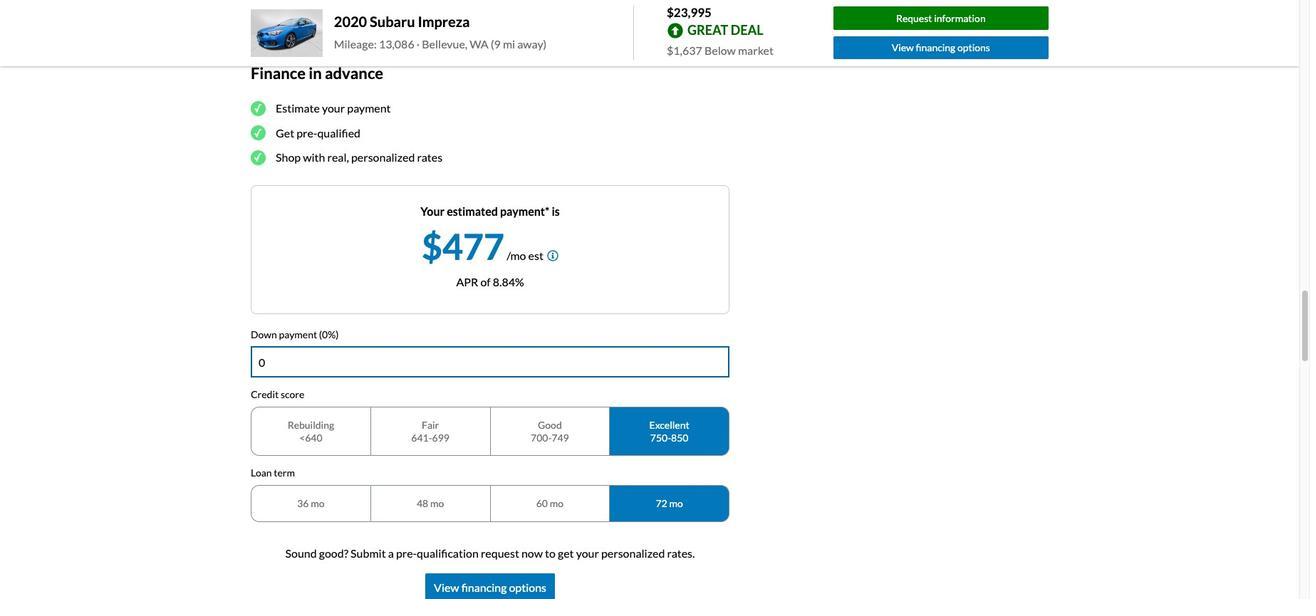 Task type: vqa. For each thing, say whether or not it's contained in the screenshot.
the seller.
no



Task type: describe. For each thing, give the bounding box(es) containing it.
2020
[[334, 13, 367, 30]]

$23,995
[[667, 5, 712, 20]]

good 700-749
[[531, 419, 569, 444]]

est
[[528, 248, 544, 262]]

fair 641-699
[[411, 419, 450, 444]]

0 vertical spatial view financing options button
[[833, 36, 1049, 59]]

$477 /mo est
[[422, 225, 544, 268]]

deal
[[731, 22, 764, 38]]

(0%)
[[319, 328, 339, 340]]

$1,637 below market
[[667, 43, 774, 57]]

2
[[401, 12, 408, 26]]

impreza
[[418, 13, 470, 30]]

mo for 72 mo
[[669, 497, 683, 510]]

0 horizontal spatial payment
[[279, 328, 317, 340]]

641-
[[411, 432, 432, 444]]

mo for 60 mo
[[550, 497, 564, 510]]

get pre-qualified
[[276, 126, 361, 139]]

1 8 days at this dealership image from the left
[[251, 0, 285, 26]]

850
[[671, 432, 689, 444]]

699
[[432, 432, 450, 444]]

1 horizontal spatial options
[[958, 42, 990, 54]]

estimated
[[447, 204, 498, 218]]

apr
[[456, 275, 478, 288]]

0 horizontal spatial ·
[[396, 12, 399, 26]]

request
[[481, 546, 519, 560]]

48 mo
[[417, 497, 444, 510]]

estimate
[[276, 101, 320, 115]]

<640
[[299, 432, 323, 444]]

now
[[522, 546, 543, 560]]

1 horizontal spatial your
[[576, 546, 599, 560]]

sound good? submit a pre-qualification request now to get your personalized rates.
[[285, 546, 695, 560]]

with
[[303, 150, 325, 164]]

credit score
[[251, 389, 304, 401]]

request
[[896, 12, 932, 24]]

rebuilding
[[288, 419, 334, 431]]

cargurus
[[345, 12, 394, 26]]

request information button
[[833, 7, 1049, 30]]

term
[[274, 467, 295, 479]]

excellent
[[650, 419, 690, 431]]

700-
[[531, 432, 552, 444]]

2 8 days at this dealership image from the left
[[257, 0, 279, 20]]

information
[[934, 12, 986, 24]]

0 horizontal spatial pre-
[[297, 126, 317, 139]]

2020 subaru impreza mileage: 13,086 · bellevue, wa (9 mi away)
[[334, 13, 547, 51]]

/mo
[[507, 248, 526, 262]]

0 vertical spatial financing
[[916, 42, 956, 54]]

advance
[[325, 63, 383, 83]]

estimate your payment
[[276, 101, 391, 115]]

1 vertical spatial view financing options button
[[425, 573, 555, 599]]

to
[[545, 546, 556, 560]]

credit
[[251, 389, 279, 401]]

qualified
[[317, 126, 361, 139]]

loan
[[251, 467, 272, 479]]

mileage:
[[334, 37, 377, 51]]

Down payment (0%) text field
[[252, 347, 729, 377]]

shop
[[276, 150, 301, 164]]

sound
[[285, 546, 317, 560]]

36 mo
[[297, 497, 325, 510]]

$477
[[422, 225, 505, 268]]

1 horizontal spatial view financing options
[[892, 42, 990, 54]]

is
[[552, 204, 560, 218]]

2020 subaru impreza image
[[251, 9, 323, 57]]

away)
[[518, 37, 547, 51]]

excellent 750-850
[[650, 419, 690, 444]]

0 horizontal spatial financing
[[462, 580, 507, 594]]

info circle image
[[547, 250, 559, 261]]

48
[[417, 497, 428, 510]]

finance in advance
[[251, 63, 383, 83]]

72
[[656, 497, 667, 510]]

0 horizontal spatial your
[[322, 101, 345, 115]]

great deal
[[688, 22, 764, 38]]



Task type: locate. For each thing, give the bounding box(es) containing it.
36
[[297, 497, 309, 510]]

rates
[[417, 150, 443, 164]]

loan term
[[251, 467, 295, 479]]

8 days at this dealership image
[[251, 0, 285, 26], [257, 0, 279, 20]]

mi
[[503, 37, 515, 51]]

pre- right get
[[297, 126, 317, 139]]

real,
[[327, 150, 349, 164]]

0 vertical spatial personalized
[[351, 150, 415, 164]]

personalized left rates. at the right bottom of page
[[601, 546, 665, 560]]

0 horizontal spatial options
[[509, 580, 547, 594]]

1 horizontal spatial view
[[892, 42, 914, 54]]

1 vertical spatial your
[[576, 546, 599, 560]]

· left 2
[[396, 12, 399, 26]]

1 vertical spatial pre-
[[396, 546, 417, 560]]

payment*
[[500, 204, 550, 218]]

pre-
[[297, 126, 317, 139], [396, 546, 417, 560]]

payment
[[347, 101, 391, 115], [279, 328, 317, 340]]

view down qualification
[[434, 580, 459, 594]]

3 mo from the left
[[550, 497, 564, 510]]

· right 13,086
[[417, 37, 420, 51]]

8
[[296, 12, 303, 26]]

60
[[536, 497, 548, 510]]

your right get
[[576, 546, 599, 560]]

on
[[330, 12, 343, 26]]

options down information
[[958, 42, 990, 54]]

bellevue,
[[422, 37, 468, 51]]

1 horizontal spatial personalized
[[601, 546, 665, 560]]

mo right 36
[[311, 497, 325, 510]]

view financing options down sound good? submit a pre-qualification request now to get your personalized rates.
[[434, 580, 547, 594]]

fair
[[422, 419, 439, 431]]

below
[[705, 43, 736, 57]]

options
[[958, 42, 990, 54], [509, 580, 547, 594]]

1 vertical spatial payment
[[279, 328, 317, 340]]

13,086
[[379, 37, 414, 51]]

0 vertical spatial view
[[892, 42, 914, 54]]

8.84%
[[493, 275, 524, 288]]

mo right 48
[[430, 497, 444, 510]]

payment left (0%)
[[279, 328, 317, 340]]

1 horizontal spatial pre-
[[396, 546, 417, 560]]

personalized right 'real,'
[[351, 150, 415, 164]]

mo for 48 mo
[[430, 497, 444, 510]]

financing down sound good? submit a pre-qualification request now to get your personalized rates.
[[462, 580, 507, 594]]

1 horizontal spatial financing
[[916, 42, 956, 54]]

payment down advance
[[347, 101, 391, 115]]

personalized
[[351, 150, 415, 164], [601, 546, 665, 560]]

get
[[558, 546, 574, 560]]

finance
[[251, 63, 306, 83]]

1 vertical spatial ·
[[417, 37, 420, 51]]

1 vertical spatial personalized
[[601, 546, 665, 560]]

get
[[276, 126, 294, 139]]

rebuilding <640
[[288, 419, 334, 444]]

rates.
[[667, 546, 695, 560]]

0 horizontal spatial view financing options
[[434, 580, 547, 594]]

submit
[[351, 546, 386, 560]]

of
[[481, 275, 491, 288]]

wa
[[470, 37, 489, 51]]

down
[[251, 328, 277, 340]]

2 mo from the left
[[430, 497, 444, 510]]

750-
[[650, 432, 671, 444]]

mo right 72
[[669, 497, 683, 510]]

1 vertical spatial view financing options
[[434, 580, 547, 594]]

0 horizontal spatial personalized
[[351, 150, 415, 164]]

$1,637
[[667, 43, 702, 57]]

view
[[892, 42, 914, 54], [434, 580, 459, 594]]

0 vertical spatial payment
[[347, 101, 391, 115]]

a
[[388, 546, 394, 560]]

view down request at the right top
[[892, 42, 914, 54]]

pre- right a
[[396, 546, 417, 560]]

0 vertical spatial options
[[958, 42, 990, 54]]

1 horizontal spatial ·
[[417, 37, 420, 51]]

market
[[738, 43, 774, 57]]

60 mo
[[536, 497, 564, 510]]

your up qualified
[[322, 101, 345, 115]]

good?
[[319, 546, 348, 560]]

view financing options
[[892, 42, 990, 54], [434, 580, 547, 594]]

0 vertical spatial pre-
[[297, 126, 317, 139]]

72 mo
[[656, 497, 683, 510]]

subaru
[[370, 13, 415, 30]]

0 vertical spatial view financing options
[[892, 42, 990, 54]]

good
[[538, 419, 562, 431]]

shop with real, personalized rates
[[276, 150, 443, 164]]

your
[[421, 204, 445, 218]]

1 vertical spatial options
[[509, 580, 547, 594]]

saves
[[410, 12, 437, 26]]

days
[[305, 12, 328, 26]]

0 vertical spatial ·
[[396, 12, 399, 26]]

financing down request information button
[[916, 42, 956, 54]]

1 vertical spatial financing
[[462, 580, 507, 594]]

(9
[[491, 37, 501, 51]]

1 mo from the left
[[311, 497, 325, 510]]

8 days on cargurus · 2 saves
[[296, 12, 437, 26]]

financing
[[916, 42, 956, 54], [462, 580, 507, 594]]

1 horizontal spatial payment
[[347, 101, 391, 115]]

·
[[396, 12, 399, 26], [417, 37, 420, 51]]

qualification
[[417, 546, 479, 560]]

749
[[552, 432, 569, 444]]

4 mo from the left
[[669, 497, 683, 510]]

apr of 8.84%
[[456, 275, 524, 288]]

your estimated payment* is
[[421, 204, 560, 218]]

down payment (0%)
[[251, 328, 339, 340]]

0 vertical spatial your
[[322, 101, 345, 115]]

request information
[[896, 12, 986, 24]]

score
[[281, 389, 304, 401]]

mo for 36 mo
[[311, 497, 325, 510]]

options down now
[[509, 580, 547, 594]]

view financing options button down request information button
[[833, 36, 1049, 59]]

great
[[688, 22, 728, 38]]

mo right 60
[[550, 497, 564, 510]]

view financing options button
[[833, 36, 1049, 59], [425, 573, 555, 599]]

1 horizontal spatial view financing options button
[[833, 36, 1049, 59]]

1 vertical spatial view
[[434, 580, 459, 594]]

in
[[309, 63, 322, 83]]

· inside 2020 subaru impreza mileage: 13,086 · bellevue, wa (9 mi away)
[[417, 37, 420, 51]]

mo
[[311, 497, 325, 510], [430, 497, 444, 510], [550, 497, 564, 510], [669, 497, 683, 510]]

0 horizontal spatial view
[[434, 580, 459, 594]]

0 horizontal spatial view financing options button
[[425, 573, 555, 599]]

your
[[322, 101, 345, 115], [576, 546, 599, 560]]

view financing options down request information button
[[892, 42, 990, 54]]

view financing options button down sound good? submit a pre-qualification request now to get your personalized rates.
[[425, 573, 555, 599]]



